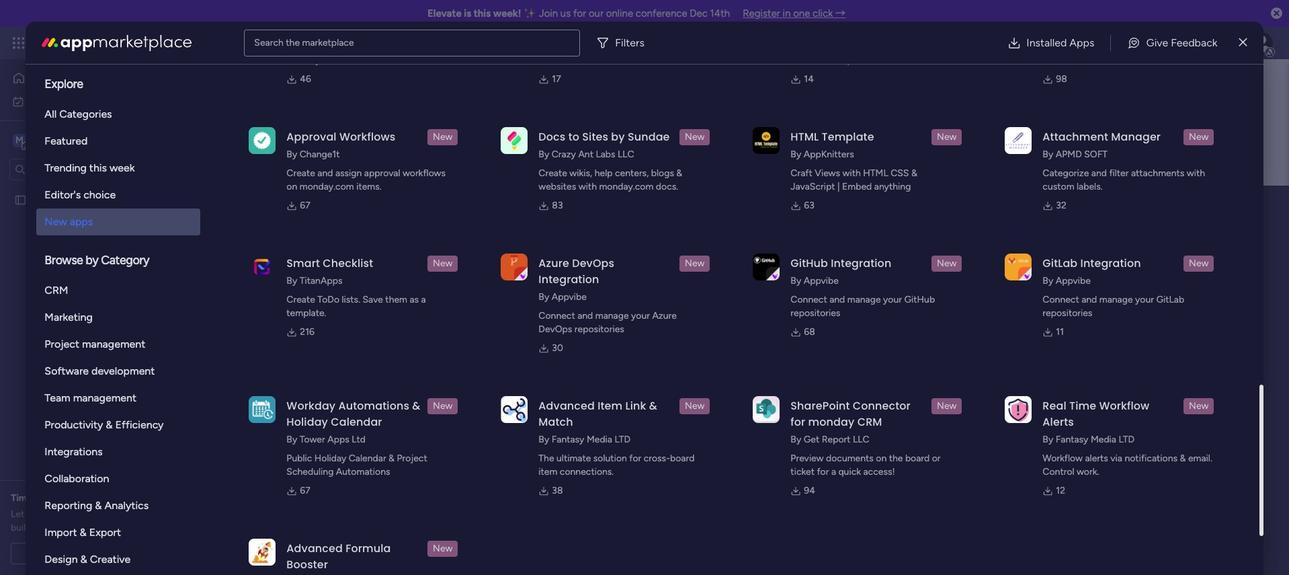 Task type: vqa. For each thing, say whether or not it's contained in the screenshot.
Automate
no



Task type: locate. For each thing, give the bounding box(es) containing it.
soft
[[1085, 149, 1108, 160]]

work up home button at the left
[[109, 35, 133, 50]]

brad klo image
[[1252, 32, 1274, 54]]

& inside "craft views with html css & javascript | embed anything"
[[912, 167, 918, 179]]

confluence down the effortlessly
[[539, 54, 588, 66]]

0 vertical spatial llc
[[618, 149, 635, 160]]

change1t
[[300, 149, 340, 160]]

and inside connect and manage your gitlab repositories
[[1082, 294, 1098, 305]]

your inside connect and manage your azure devops repositories
[[632, 310, 650, 321]]

main workspace down workflows
[[336, 190, 508, 221]]

from
[[648, 41, 668, 52]]

for left the cross-
[[630, 453, 642, 464]]

documents
[[827, 453, 874, 464]]

1 horizontal spatial by appvibe
[[791, 275, 839, 287]]

0 vertical spatial main workspace
[[31, 133, 110, 146]]

by for html template
[[791, 149, 802, 160]]

holiday
[[287, 414, 328, 430], [315, 453, 347, 464]]

repositories down azure devops integration
[[575, 323, 625, 335]]

advanced up match
[[539, 398, 595, 414]]

monday work management
[[60, 35, 209, 50]]

manager
[[1112, 129, 1162, 145]]

new for advanced formula booster
[[433, 543, 453, 554]]

and right boards
[[285, 303, 301, 315]]

1 horizontal spatial workflow
[[1100, 398, 1150, 414]]

0 vertical spatial calendar
[[331, 414, 382, 430]]

0 vertical spatial monday
[[60, 35, 106, 50]]

select product image
[[12, 36, 26, 50]]

connect up 11
[[1043, 294, 1080, 305]]

m
[[15, 134, 23, 146]]

add confluence pages anywhere in monday.com
[[287, 41, 436, 66]]

fantasy down the alerts
[[1056, 434, 1089, 445]]

manage for azure devops integration
[[596, 310, 629, 321]]

create inside create and assign approval workflows on monday.com items.
[[287, 167, 315, 179]]

by down gitlab integration
[[1043, 275, 1054, 287]]

integration up connect and manage your gitlab repositories
[[1081, 256, 1142, 271]]

roadmap
[[1043, 68, 1081, 79]]

calendar down ltd
[[349, 453, 386, 464]]

0 vertical spatial automations
[[339, 398, 410, 414]]

html up anything
[[864, 167, 889, 179]]

expert
[[62, 492, 90, 504]]

2 fantasy from the left
[[1056, 434, 1089, 445]]

1 pages from the left
[[358, 41, 383, 52]]

connect inside connect and manage your gitlab repositories
[[1043, 294, 1080, 305]]

workspace selection element
[[13, 132, 112, 150]]

0 vertical spatial by
[[612, 129, 625, 145]]

1 vertical spatial automations
[[336, 466, 390, 478]]

0 horizontal spatial azure
[[539, 256, 570, 271]]

workspace image
[[13, 133, 26, 148]]

apps up the okr
[[1070, 36, 1095, 49]]

advanced inside advanced item link & match
[[539, 398, 595, 414]]

anywhere
[[385, 41, 426, 52]]

main right workspace icon on the top left
[[31, 133, 55, 146]]

on inside the create, align and execute on goals. powerful okr solution with gantt roadmap
[[1152, 41, 1163, 52]]

1 67 from the top
[[300, 200, 311, 211]]

0 horizontal spatial by fantasy media ltd
[[539, 434, 631, 445]]

advanced formula booster
[[287, 541, 391, 572]]

manage inside connect and manage your gitlab repositories
[[1100, 294, 1134, 305]]

0 horizontal spatial html
[[791, 129, 819, 145]]

apps image
[[1143, 36, 1156, 50]]

2 ltd from the left
[[1119, 434, 1135, 445]]

app logo image
[[249, 127, 276, 154], [501, 127, 528, 154], [753, 127, 780, 154], [1006, 127, 1033, 154], [249, 253, 276, 280], [501, 253, 528, 280], [753, 253, 780, 280], [1006, 253, 1033, 280], [249, 396, 276, 423], [753, 396, 780, 423], [1006, 396, 1033, 423], [501, 396, 528, 423], [249, 539, 276, 565]]

1 horizontal spatial repositories
[[791, 307, 841, 319]]

monday.com down search the marketplace
[[287, 54, 341, 66]]

1 horizontal spatial monday
[[809, 414, 855, 430]]

and inside connect and manage your azure devops repositories
[[578, 310, 593, 321]]

30
[[552, 342, 564, 354]]

monday.com inside 'add confluence pages anywhere in monday.com'
[[287, 54, 341, 66]]

0 horizontal spatial ltd
[[615, 434, 631, 445]]

1 vertical spatial this
[[89, 161, 107, 174]]

holiday inside workday automations & holiday calendar
[[287, 414, 328, 430]]

github inside connect and manage your github repositories
[[905, 294, 936, 305]]

1 vertical spatial in
[[429, 41, 436, 52]]

connect up automated
[[791, 41, 828, 52]]

2 horizontal spatial integration
[[1081, 256, 1142, 271]]

0 vertical spatial devops
[[572, 256, 615, 271]]

pages for confluence
[[358, 41, 383, 52]]

0 horizontal spatial main
[[31, 133, 55, 146]]

categories
[[59, 108, 112, 120]]

and down change1t
[[318, 167, 333, 179]]

ltd up the ultimate solution for cross-board item connections.
[[615, 434, 631, 445]]

approval
[[364, 167, 401, 179]]

workflow up control
[[1043, 453, 1083, 464]]

app logo image for github
[[753, 253, 780, 280]]

in inside 'add confluence pages anywhere in monday.com'
[[429, 41, 436, 52]]

choice
[[84, 188, 116, 201]]

by fantasy media ltd up ultimate
[[539, 434, 631, 445]]

media
[[587, 434, 613, 445], [1091, 434, 1117, 445]]

editor's choice
[[45, 188, 116, 201]]

63
[[805, 200, 815, 211]]

by left get
[[791, 434, 802, 445]]

2 vertical spatial in
[[439, 303, 446, 315]]

0 horizontal spatial work
[[45, 95, 65, 107]]

management for team management
[[73, 391, 137, 404]]

2 by fantasy media ltd from the left
[[1043, 434, 1135, 445]]

and up test link
[[578, 310, 593, 321]]

2 board from the left
[[906, 453, 930, 464]]

1 horizontal spatial integration
[[831, 256, 892, 271]]

automations up ltd
[[339, 398, 410, 414]]

by down docs
[[539, 149, 550, 160]]

export
[[89, 526, 121, 539]]

2 horizontal spatial by appvibe
[[1043, 275, 1091, 287]]

a right as
[[421, 294, 426, 305]]

1 horizontal spatial in
[[439, 303, 446, 315]]

repositories up 68
[[791, 307, 841, 319]]

connect for github integration
[[791, 294, 828, 305]]

0 horizontal spatial our
[[27, 508, 41, 520]]

public
[[287, 453, 312, 464]]

with up embed
[[843, 167, 861, 179]]

1 vertical spatial advanced
[[287, 541, 343, 556]]

browse
[[45, 253, 83, 268]]

1 board from the left
[[671, 453, 695, 464]]

app logo image for advanced
[[501, 396, 528, 423]]

67 down scheduling
[[300, 485, 311, 496]]

search everything image
[[1176, 36, 1189, 50]]

app logo image for real
[[1006, 396, 1033, 423]]

connections.
[[560, 466, 614, 478]]

by down smart
[[287, 275, 297, 287]]

gitlab inside connect and manage your gitlab repositories
[[1157, 294, 1185, 305]]

1 horizontal spatial main
[[336, 190, 387, 221]]

gantt
[[1161, 54, 1185, 66]]

manage for gitlab integration
[[1100, 294, 1134, 305]]

labels.
[[1077, 181, 1103, 192]]

dashboards
[[303, 303, 352, 315]]

integration up connect and manage your github repositories
[[831, 256, 892, 271]]

2 horizontal spatial appvibe
[[1056, 275, 1091, 287]]

our inside time for an expert review let our experts review what you've built so far. free of charge
[[27, 508, 41, 520]]

your inside connect and manage your gitlab repositories
[[1136, 294, 1155, 305]]

1 vertical spatial 67
[[300, 485, 311, 496]]

1 vertical spatial workflow
[[1043, 453, 1083, 464]]

register
[[743, 7, 781, 20]]

fantasy up ultimate
[[552, 434, 585, 445]]

2 vertical spatial management
[[73, 391, 137, 404]]

your for azure devops integration
[[632, 310, 650, 321]]

team management
[[45, 391, 137, 404]]

repositories for github
[[791, 307, 841, 319]]

media down advanced item link & match
[[587, 434, 613, 445]]

new for approval workflows
[[433, 131, 453, 143]]

and for github integration
[[830, 294, 846, 305]]

solution
[[1104, 54, 1138, 66], [594, 453, 627, 464]]

98
[[1057, 73, 1068, 85]]

0 horizontal spatial board
[[671, 453, 695, 464]]

a left quick
[[832, 466, 837, 478]]

azure inside connect and manage your azure devops repositories
[[653, 310, 677, 321]]

and up the 'labels.'
[[1092, 167, 1108, 179]]

1 horizontal spatial appvibe
[[804, 275, 839, 287]]

monday up by get report llc
[[809, 414, 855, 430]]

work for my
[[45, 95, 65, 107]]

appvibe down github integration
[[804, 275, 839, 287]]

1 horizontal spatial apps
[[1070, 36, 1095, 49]]

work for monday
[[109, 35, 133, 50]]

0 vertical spatial project
[[45, 338, 79, 350]]

1 horizontal spatial main workspace
[[336, 190, 508, 221]]

& inside advanced item link & match
[[650, 398, 658, 414]]

0 horizontal spatial project
[[45, 338, 79, 350]]

1 horizontal spatial our
[[589, 7, 604, 20]]

powerful
[[1043, 54, 1080, 66]]

fantasy for real time workflow alerts
[[1056, 434, 1089, 445]]

by appvibe down gitlab integration
[[1043, 275, 1091, 287]]

solution inside the create, align and execute on goals. powerful okr solution with gantt roadmap
[[1104, 54, 1138, 66]]

holiday down by tower apps ltd
[[315, 453, 347, 464]]

manage up test link
[[596, 310, 629, 321]]

or
[[933, 453, 941, 464]]

1 horizontal spatial crm
[[858, 414, 883, 430]]

1 media from the left
[[587, 434, 613, 445]]

1 horizontal spatial work
[[109, 35, 133, 50]]

0 horizontal spatial advanced
[[287, 541, 343, 556]]

marketplace
[[302, 37, 354, 48]]

main workspace inside workspace selection element
[[31, 133, 110, 146]]

apps left ltd
[[328, 434, 350, 445]]

smart
[[287, 256, 320, 271]]

monday up home button at the left
[[60, 35, 106, 50]]

boards and dashboards you visited recently in this workspace
[[254, 303, 512, 315]]

management
[[136, 35, 209, 50], [82, 338, 145, 350], [73, 391, 137, 404]]

0 horizontal spatial the
[[286, 37, 300, 48]]

public board image
[[14, 193, 27, 206]]

1 horizontal spatial confluence
[[539, 54, 588, 66]]

& inside workflow alerts via notifications & email. control work.
[[1181, 453, 1187, 464]]

installed apps button
[[998, 29, 1106, 56]]

your inside connect and manage your github repositories
[[884, 294, 903, 305]]

the inside preview documents on the board or ticket for a quick access!
[[890, 453, 904, 464]]

in
[[783, 7, 791, 20], [429, 41, 436, 52], [439, 303, 446, 315]]

editor's
[[45, 188, 81, 201]]

67 for approval workflows
[[300, 200, 311, 211]]

manage inside connect and manage your github repositories
[[848, 294, 881, 305]]

monday.com down centers,
[[600, 181, 654, 192]]

in right recently
[[439, 303, 446, 315]]

0 vertical spatial 67
[[300, 200, 311, 211]]

with down "wikis,"
[[579, 181, 597, 192]]

create up websites
[[539, 167, 568, 179]]

by for gitlab integration
[[1043, 275, 1054, 287]]

confluence inside 'add confluence pages anywhere in monday.com'
[[306, 41, 355, 52]]

by appvibe for azure
[[539, 291, 587, 303]]

new
[[433, 131, 453, 143], [685, 131, 705, 143], [938, 131, 957, 143], [1190, 131, 1209, 143], [45, 215, 67, 228], [433, 258, 453, 269], [685, 258, 705, 269], [938, 258, 957, 269], [1190, 258, 1209, 269], [433, 400, 453, 412], [685, 400, 705, 412], [938, 400, 957, 412], [1190, 400, 1209, 412], [433, 543, 453, 554]]

by for smart checklist
[[287, 275, 297, 287]]

holiday down workday at the left
[[287, 414, 328, 430]]

1 horizontal spatial board
[[906, 453, 930, 464]]

in right anywhere
[[429, 41, 436, 52]]

review
[[92, 492, 122, 504], [77, 508, 104, 520]]

1 horizontal spatial on
[[877, 453, 887, 464]]

0 vertical spatial management
[[136, 35, 209, 50]]

wikis,
[[570, 167, 593, 179]]

by fantasy media ltd up alerts
[[1043, 434, 1135, 445]]

main workspace down all categories
[[31, 133, 110, 146]]

docs
[[539, 129, 566, 145]]

confluence right add at the left top of page
[[306, 41, 355, 52]]

1 horizontal spatial azure
[[653, 310, 677, 321]]

for inside connect all your marketing data for automated reports
[[928, 41, 940, 52]]

repositories inside connect and manage your github repositories
[[791, 307, 841, 319]]

and inside connect and manage your github repositories
[[830, 294, 846, 305]]

the
[[539, 453, 555, 464]]

by up the
[[539, 434, 550, 445]]

test right public board icon
[[32, 194, 49, 205]]

pages inside the effortlessly embed pages from atlassian confluence
[[621, 41, 646, 52]]

2 horizontal spatial repositories
[[1043, 307, 1093, 319]]

by down approval
[[287, 149, 297, 160]]

1 vertical spatial azure
[[653, 310, 677, 321]]

categorize
[[1043, 167, 1090, 179]]

ltd for link
[[615, 434, 631, 445]]

by appvibe down azure devops integration
[[539, 291, 587, 303]]

app logo image for approval
[[249, 127, 276, 154]]

app logo image for attachment
[[1006, 127, 1033, 154]]

custom
[[1043, 181, 1075, 192]]

plans
[[254, 37, 276, 48]]

my work button
[[8, 90, 145, 112]]

this left week
[[89, 161, 107, 174]]

analytics
[[105, 499, 149, 512]]

with right the attachments
[[1188, 167, 1206, 179]]

0 vertical spatial workflow
[[1100, 398, 1150, 414]]

on left goals.
[[1152, 41, 1163, 52]]

app logo image for workday
[[249, 396, 276, 423]]

devops inside azure devops integration
[[572, 256, 615, 271]]

0 vertical spatial crm
[[45, 284, 68, 297]]

by down the alerts
[[1043, 434, 1054, 445]]

2 67 from the top
[[300, 485, 311, 496]]

2 horizontal spatial on
[[1152, 41, 1163, 52]]

2 media from the left
[[1091, 434, 1117, 445]]

appvibe down azure devops integration
[[552, 291, 587, 303]]

azure devops integration
[[539, 256, 615, 287]]

by appknitters
[[791, 149, 855, 160]]

1 vertical spatial crm
[[858, 414, 883, 430]]

app logo image for sharepoint
[[753, 396, 780, 423]]

and inside the create, align and execute on goals. powerful okr solution with gantt roadmap
[[1099, 41, 1114, 52]]

1 vertical spatial time
[[11, 492, 32, 504]]

solution down invite members image
[[1104, 54, 1138, 66]]

0 horizontal spatial gitlab
[[1043, 256, 1078, 271]]

schedule a meeting button
[[11, 543, 161, 564]]

by down github integration
[[791, 275, 802, 287]]

pages inside 'add confluence pages anywhere in monday.com'
[[358, 41, 383, 52]]

crm up marketing
[[45, 284, 68, 297]]

time right real
[[1070, 398, 1097, 414]]

0 vertical spatial confluence
[[306, 41, 355, 52]]

0 horizontal spatial github
[[791, 256, 829, 271]]

0 vertical spatial in
[[783, 7, 791, 20]]

by for github integration
[[791, 275, 802, 287]]

html up by appknitters
[[791, 129, 819, 145]]

0 horizontal spatial appvibe
[[552, 291, 587, 303]]

by up 'public'
[[287, 434, 297, 445]]

1 vertical spatial calendar
[[349, 453, 386, 464]]

monday.com down assign
[[300, 181, 354, 192]]

repositories up 11
[[1043, 307, 1093, 319]]

in left one
[[783, 7, 791, 20]]

1 horizontal spatial llc
[[853, 434, 870, 445]]

2 horizontal spatial in
[[783, 7, 791, 20]]

0 vertical spatial html
[[791, 129, 819, 145]]

with inside create wikis, help centers, blogs & websites with monday.com docs.
[[579, 181, 597, 192]]

0 horizontal spatial media
[[587, 434, 613, 445]]

with inside "craft views with html css & javascript | embed anything"
[[843, 167, 861, 179]]

media for item
[[587, 434, 613, 445]]

github integration
[[791, 256, 892, 271]]

anything
[[875, 181, 912, 192]]

by appvibe down github integration
[[791, 275, 839, 287]]

blogs
[[652, 167, 675, 179]]

software
[[45, 365, 89, 377]]

new for advanced item link & match
[[685, 400, 705, 412]]

advanced inside advanced formula booster
[[287, 541, 343, 556]]

the up access!
[[890, 453, 904, 464]]

apps marketplace image
[[42, 35, 192, 51]]

ltd up via
[[1119, 434, 1135, 445]]

solution inside the ultimate solution for cross-board item connections.
[[594, 453, 627, 464]]

new for azure devops integration
[[685, 258, 705, 269]]

1 fantasy from the left
[[552, 434, 585, 445]]

work up all
[[45, 95, 65, 107]]

template
[[822, 129, 875, 145]]

and inside create and assign approval workflows on monday.com items.
[[318, 167, 333, 179]]

week!
[[494, 7, 522, 20]]

connect inside connect and manage your github repositories
[[791, 294, 828, 305]]

app logo image for gitlab
[[1006, 253, 1033, 280]]

0 vertical spatial main
[[31, 133, 55, 146]]

calendar
[[331, 414, 382, 430], [349, 453, 386, 464]]

appvibe down gitlab integration
[[1056, 275, 1091, 287]]

connect up 68
[[791, 294, 828, 305]]

docs.
[[656, 181, 679, 192]]

effortlessly embed pages from atlassian confluence
[[539, 41, 709, 66]]

main down assign
[[336, 190, 387, 221]]

2 pages from the left
[[621, 41, 646, 52]]

manage down gitlab integration
[[1100, 294, 1134, 305]]

this right is
[[474, 7, 491, 20]]

0 horizontal spatial workflow
[[1043, 453, 1083, 464]]

2 horizontal spatial a
[[832, 466, 837, 478]]

solution up connections.
[[594, 453, 627, 464]]

the right search
[[286, 37, 300, 48]]

connect up test link
[[539, 310, 575, 321]]

automations down ltd
[[336, 466, 390, 478]]

connect and manage your gitlab repositories
[[1043, 294, 1185, 319]]

repositories inside connect and manage your gitlab repositories
[[1043, 307, 1093, 319]]

connect and manage your azure devops repositories
[[539, 310, 677, 335]]

give feedback link
[[1117, 29, 1229, 56]]

for right ticket
[[817, 466, 830, 478]]

1 vertical spatial management
[[82, 338, 145, 350]]

by appvibe
[[791, 275, 839, 287], [1043, 275, 1091, 287], [539, 291, 587, 303]]

time inside real time workflow alerts
[[1070, 398, 1097, 414]]

review up of
[[77, 508, 104, 520]]

appvibe for gitlab
[[1056, 275, 1091, 287]]

your inside connect all your marketing data for automated reports
[[841, 41, 860, 52]]

workflow inside real time workflow alerts
[[1100, 398, 1150, 414]]

by up labs
[[612, 129, 625, 145]]

media up alerts
[[1091, 434, 1117, 445]]

llc up documents
[[853, 434, 870, 445]]

devops up connect and manage your azure devops repositories on the bottom of the page
[[572, 256, 615, 271]]

1 horizontal spatial media
[[1091, 434, 1117, 445]]

new for docs to sites by sundae
[[685, 131, 705, 143]]

new for real time workflow alerts
[[1190, 400, 1209, 412]]

this right recently
[[448, 303, 464, 315]]

calendar inside workday automations & holiday calendar
[[331, 414, 382, 430]]

create inside create wikis, help centers, blogs & websites with monday.com docs.
[[539, 167, 568, 179]]

0 vertical spatial azure
[[539, 256, 570, 271]]

work inside button
[[45, 95, 65, 107]]

by appvibe for github
[[791, 275, 839, 287]]

1 horizontal spatial time
[[1070, 398, 1097, 414]]

app logo image for html
[[753, 127, 780, 154]]

67
[[300, 200, 311, 211], [300, 485, 311, 496]]

1 ltd from the left
[[615, 434, 631, 445]]

by for real time workflow alerts
[[1043, 434, 1054, 445]]

and right inbox image
[[1099, 41, 1114, 52]]

by for azure devops integration
[[539, 291, 550, 303]]

github
[[791, 256, 829, 271], [905, 294, 936, 305]]

for left an
[[34, 492, 47, 504]]

1 by fantasy media ltd from the left
[[539, 434, 631, 445]]

connect inside connect and manage your azure devops repositories
[[539, 310, 575, 321]]

0 vertical spatial gitlab
[[1043, 256, 1078, 271]]

board inside preview documents on the board or ticket for a quick access!
[[906, 453, 930, 464]]

1 vertical spatial our
[[27, 508, 41, 520]]

by titanapps
[[287, 275, 343, 287]]

monday
[[60, 35, 106, 50], [809, 414, 855, 430]]

media for time
[[1091, 434, 1117, 445]]

for up get
[[791, 414, 806, 430]]

integration for github integration
[[831, 256, 892, 271]]

all
[[830, 41, 839, 52]]

main inside workspace selection element
[[31, 133, 55, 146]]

appvibe
[[804, 275, 839, 287], [1056, 275, 1091, 287], [552, 291, 587, 303]]

0 horizontal spatial solution
[[594, 453, 627, 464]]

0 horizontal spatial fantasy
[[552, 434, 585, 445]]

create inside create todo lists. save them as a template.
[[287, 294, 315, 305]]

project inside public holiday calendar & project scheduling automations
[[397, 453, 428, 464]]

crm down connector
[[858, 414, 883, 430]]

option
[[0, 188, 171, 190]]

1 vertical spatial gitlab
[[1157, 294, 1185, 305]]

create, align and execute on goals. powerful okr solution with gantt roadmap
[[1043, 41, 1190, 79]]

1 horizontal spatial by fantasy media ltd
[[1043, 434, 1135, 445]]

llc up centers,
[[618, 149, 635, 160]]

register in one click → link
[[743, 7, 846, 20]]

1 horizontal spatial advanced
[[539, 398, 595, 414]]

and down github integration
[[830, 294, 846, 305]]

search the marketplace
[[254, 37, 354, 48]]

and down gitlab integration
[[1082, 294, 1098, 305]]

1 horizontal spatial html
[[864, 167, 889, 179]]

0 horizontal spatial time
[[11, 492, 32, 504]]

0 vertical spatial this
[[474, 7, 491, 20]]

1 vertical spatial the
[[890, 453, 904, 464]]

new for html template
[[938, 131, 957, 143]]

visited
[[372, 303, 400, 315]]

integration for gitlab integration
[[1081, 256, 1142, 271]]

our up so
[[27, 508, 41, 520]]

create and assign approval workflows on monday.com items.
[[287, 167, 446, 192]]

centers,
[[615, 167, 649, 179]]

on inside preview documents on the board or ticket for a quick access!
[[877, 453, 887, 464]]

reporting & analytics
[[45, 499, 149, 512]]

automated
[[791, 54, 837, 66]]

manage inside connect and manage your azure devops repositories
[[596, 310, 629, 321]]

a down import & export
[[86, 547, 90, 559]]

them
[[386, 294, 408, 305]]

0 horizontal spatial apps
[[328, 434, 350, 445]]

automations inside public holiday calendar & project scheduling automations
[[336, 466, 390, 478]]

integration
[[831, 256, 892, 271], [1081, 256, 1142, 271], [539, 272, 600, 287]]

1 horizontal spatial github
[[905, 294, 936, 305]]

1 vertical spatial monday
[[809, 414, 855, 430]]

68
[[805, 326, 816, 338]]

for right data on the top of the page
[[928, 41, 940, 52]]

and inside categorize and filter attachments with custom labels.
[[1092, 167, 1108, 179]]

1 horizontal spatial manage
[[848, 294, 881, 305]]

all categories
[[45, 108, 112, 120]]

the ultimate solution for cross-board item connections.
[[539, 453, 695, 478]]



Task type: describe. For each thing, give the bounding box(es) containing it.
css
[[891, 167, 910, 179]]

reports
[[840, 54, 870, 66]]

to
[[569, 129, 580, 145]]

project management
[[45, 338, 145, 350]]

built
[[11, 522, 29, 533]]

test list box
[[0, 186, 171, 393]]

as
[[410, 294, 419, 305]]

let
[[11, 508, 24, 520]]

by fantasy media ltd for time
[[1043, 434, 1135, 445]]

1 vertical spatial test
[[276, 335, 294, 346]]

collaboration
[[45, 472, 109, 485]]

far.
[[44, 522, 57, 533]]

connect for azure devops integration
[[539, 310, 575, 321]]

by for docs to sites by sundae
[[539, 149, 550, 160]]

formula
[[346, 541, 391, 556]]

help image
[[1205, 36, 1219, 50]]

1 horizontal spatial by
[[612, 129, 625, 145]]

marketing
[[862, 41, 904, 52]]

you've
[[130, 508, 157, 520]]

by for approval workflows
[[287, 149, 297, 160]]

advanced item link & match
[[539, 398, 658, 430]]

confluence inside the effortlessly embed pages from atlassian confluence
[[539, 54, 588, 66]]

1 vertical spatial main
[[336, 190, 387, 221]]

give feedback button
[[1117, 29, 1229, 56]]

0 vertical spatial github
[[791, 256, 829, 271]]

pages for embed
[[621, 41, 646, 52]]

apps
[[70, 215, 93, 228]]

schedule a meeting
[[44, 547, 128, 559]]

notifications image
[[1054, 36, 1067, 50]]

for inside the ultimate solution for cross-board item connections.
[[630, 453, 642, 464]]

category
[[101, 253, 150, 268]]

a inside button
[[86, 547, 90, 559]]

atlassian
[[671, 41, 709, 52]]

by for advanced item link & match
[[539, 434, 550, 445]]

Main workspace field
[[332, 190, 1235, 221]]

repositories inside connect and manage your azure devops repositories
[[575, 323, 625, 335]]

approval workflows
[[287, 129, 396, 145]]

app logo image for azure
[[501, 253, 528, 280]]

apmd
[[1056, 149, 1083, 160]]

0 vertical spatial our
[[589, 7, 604, 20]]

development
[[91, 365, 155, 377]]

0 vertical spatial workspace
[[57, 133, 110, 146]]

template.
[[287, 307, 326, 319]]

efficiency
[[115, 418, 164, 431]]

67 for workday automations & holiday calendar
[[300, 485, 311, 496]]

repositories for gitlab
[[1043, 307, 1093, 319]]

filters button
[[591, 29, 656, 56]]

& inside workday automations & holiday calendar
[[413, 398, 421, 414]]

my
[[30, 95, 43, 107]]

appvibe for azure
[[552, 291, 587, 303]]

approval
[[287, 129, 337, 145]]

for inside time for an expert review let our experts review what you've built so far. free of charge
[[34, 492, 47, 504]]

assign
[[336, 167, 362, 179]]

all
[[45, 108, 57, 120]]

give
[[1147, 36, 1169, 49]]

0 horizontal spatial monday
[[60, 35, 106, 50]]

for inside sharepoint connector for monday crm
[[791, 414, 806, 430]]

execute
[[1116, 41, 1150, 52]]

2 vertical spatial workspace
[[466, 303, 512, 315]]

new for smart checklist
[[433, 258, 453, 269]]

trending
[[45, 161, 87, 174]]

gitlab integration
[[1043, 256, 1142, 271]]

invite members image
[[1113, 36, 1127, 50]]

and for azure devops integration
[[578, 310, 593, 321]]

online
[[606, 7, 634, 20]]

new for github integration
[[938, 258, 957, 269]]

and for attachment manager
[[1092, 167, 1108, 179]]

integrations
[[45, 445, 103, 458]]

your for github integration
[[884, 294, 903, 305]]

holiday inside public holiday calendar & project scheduling automations
[[315, 453, 347, 464]]

connect for gitlab integration
[[1043, 294, 1080, 305]]

access!
[[864, 466, 896, 478]]

by fantasy media ltd for item
[[539, 434, 631, 445]]

17
[[552, 73, 561, 85]]

public holiday calendar & project scheduling automations
[[287, 453, 428, 478]]

preview documents on the board or ticket for a quick access!
[[791, 453, 941, 478]]

alerts
[[1086, 453, 1109, 464]]

94
[[805, 485, 816, 496]]

a inside preview documents on the board or ticket for a quick access!
[[832, 466, 837, 478]]

by tower apps ltd
[[287, 434, 366, 445]]

create for smart
[[287, 294, 315, 305]]

workflows
[[340, 129, 396, 145]]

titanapps
[[300, 275, 343, 287]]

monday inside sharepoint connector for monday crm
[[809, 414, 855, 430]]

apps inside 'installed apps' button
[[1070, 36, 1095, 49]]

new for sharepoint connector for monday crm
[[938, 400, 957, 412]]

inbox image
[[1083, 36, 1097, 50]]

home
[[31, 72, 57, 83]]

workflow inside workflow alerts via notifications & email. control work.
[[1043, 453, 1083, 464]]

attachments
[[1132, 167, 1185, 179]]

0 horizontal spatial crm
[[45, 284, 68, 297]]

by for workday automations & holiday calendar
[[287, 434, 297, 445]]

items.
[[357, 181, 382, 192]]

your for gitlab integration
[[1136, 294, 1155, 305]]

azure inside azure devops integration
[[539, 256, 570, 271]]

monday.com inside create wikis, help centers, blogs & websites with monday.com docs.
[[600, 181, 654, 192]]

you
[[354, 303, 370, 315]]

devops inside connect and manage your azure devops repositories
[[539, 323, 573, 335]]

14
[[805, 73, 814, 85]]

0 vertical spatial review
[[92, 492, 122, 504]]

via
[[1111, 453, 1123, 464]]

a inside create todo lists. save them as a template.
[[421, 294, 426, 305]]

feedback
[[1172, 36, 1218, 49]]

boards
[[254, 303, 283, 315]]

crm inside sharepoint connector for monday crm
[[858, 414, 883, 430]]

advanced for advanced formula booster
[[287, 541, 343, 556]]

dapulse x slim image
[[1240, 35, 1248, 51]]

by for sharepoint connector for monday crm
[[791, 434, 802, 445]]

manage for github integration
[[848, 294, 881, 305]]

installed
[[1027, 36, 1068, 49]]

216
[[300, 326, 315, 338]]

html inside "craft views with html css & javascript | embed anything"
[[864, 167, 889, 179]]

attachment
[[1043, 129, 1109, 145]]

1 vertical spatial review
[[77, 508, 104, 520]]

with inside the create, align and execute on goals. powerful okr solution with gantt roadmap
[[1140, 54, 1158, 66]]

of
[[80, 522, 89, 533]]

2 vertical spatial this
[[448, 303, 464, 315]]

elevate
[[428, 7, 462, 20]]

join
[[539, 7, 558, 20]]

team
[[45, 391, 70, 404]]

1 vertical spatial by
[[86, 253, 98, 268]]

time inside time for an expert review let our experts review what you've built so far. free of charge
[[11, 492, 32, 504]]

email.
[[1189, 453, 1213, 464]]

new for workday automations & holiday calendar
[[433, 400, 453, 412]]

appknitters
[[804, 149, 855, 160]]

smart checklist
[[287, 256, 373, 271]]

and for gitlab integration
[[1082, 294, 1098, 305]]

see
[[235, 37, 251, 48]]

1 vertical spatial workspace
[[393, 190, 508, 221]]

item
[[539, 466, 558, 478]]

quick
[[839, 466, 862, 478]]

categorize and filter attachments with custom labels.
[[1043, 167, 1206, 192]]

test inside list box
[[32, 194, 49, 205]]

software development
[[45, 365, 155, 377]]

12
[[1057, 485, 1066, 496]]

new for gitlab integration
[[1190, 258, 1209, 269]]

create for docs
[[539, 167, 568, 179]]

on inside create and assign approval workflows on monday.com items.
[[287, 181, 297, 192]]

38
[[552, 485, 563, 496]]

Search in workspace field
[[28, 161, 112, 177]]

effortlessly
[[539, 41, 587, 52]]

automations inside workday automations & holiday calendar
[[339, 398, 410, 414]]

integration inside azure devops integration
[[539, 272, 600, 287]]

& inside public holiday calendar & project scheduling automations
[[389, 453, 395, 464]]

& inside create wikis, help centers, blogs & websites with monday.com docs.
[[677, 167, 683, 179]]

ltd for workflow
[[1119, 434, 1135, 445]]

1 vertical spatial main workspace
[[336, 190, 508, 221]]

ultimate
[[557, 453, 591, 464]]

search
[[254, 37, 284, 48]]

appvibe for github
[[804, 275, 839, 287]]

management for project management
[[82, 338, 145, 350]]

boards
[[291, 271, 324, 284]]

by change1t
[[287, 149, 340, 160]]

app logo image for docs
[[501, 127, 528, 154]]

advanced for advanced item link & match
[[539, 398, 595, 414]]

board inside the ultimate solution for cross-board item connections.
[[671, 453, 695, 464]]

for right us
[[574, 7, 587, 20]]

calendar inside public holiday calendar & project scheduling automations
[[349, 453, 386, 464]]

connect inside connect all your marketing data for automated reports
[[791, 41, 828, 52]]

monday.com inside create and assign approval workflows on monday.com items.
[[300, 181, 354, 192]]

align
[[1076, 41, 1096, 52]]

with inside categorize and filter attachments with custom labels.
[[1188, 167, 1206, 179]]

11
[[1057, 326, 1065, 338]]

2 horizontal spatial this
[[474, 7, 491, 20]]

by for attachment manager
[[1043, 149, 1054, 160]]

ticket
[[791, 466, 815, 478]]

notifications
[[1125, 453, 1178, 464]]

featured
[[45, 135, 88, 147]]

app logo image for smart
[[249, 253, 276, 280]]

create for approval
[[287, 167, 315, 179]]

1 vertical spatial llc
[[853, 434, 870, 445]]

give feedback
[[1147, 36, 1218, 49]]

new for attachment manager
[[1190, 131, 1209, 143]]

installed apps
[[1027, 36, 1095, 49]]

new apps
[[45, 215, 93, 228]]

by crazy ant labs llc
[[539, 149, 635, 160]]

cross-
[[644, 453, 671, 464]]

for inside preview documents on the board or ticket for a quick access!
[[817, 466, 830, 478]]

and for approval workflows
[[318, 167, 333, 179]]

fantasy for advanced item link & match
[[552, 434, 585, 445]]

design
[[45, 553, 78, 566]]

by appvibe for gitlab
[[1043, 275, 1091, 287]]

0 vertical spatial the
[[286, 37, 300, 48]]

workflow alerts via notifications & email. control work.
[[1043, 453, 1213, 478]]



